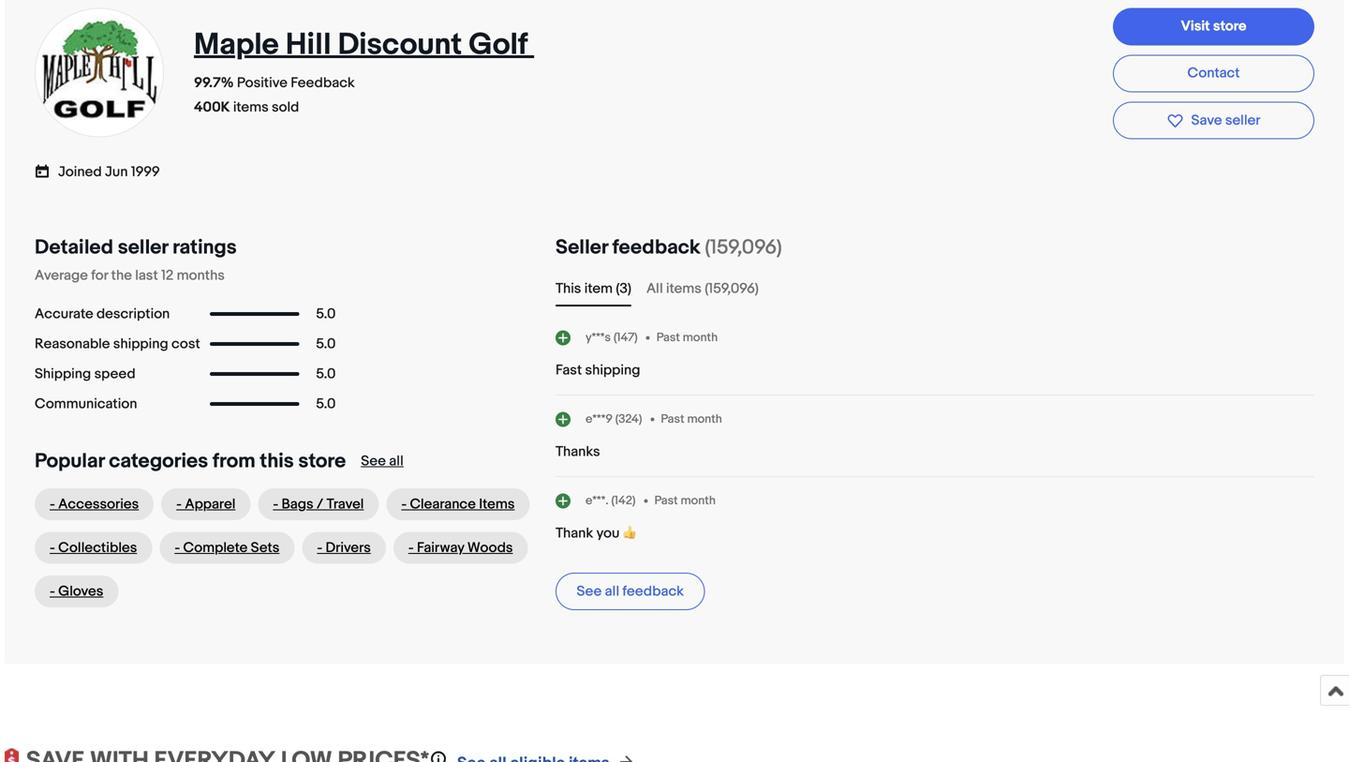 Task type: locate. For each thing, give the bounding box(es) containing it.
0 vertical spatial store
[[1214, 18, 1247, 35]]

- left apparel
[[176, 496, 182, 513]]

shipping
[[35, 366, 91, 382]]

past month right the (142)
[[655, 493, 716, 508]]

for
[[91, 267, 108, 284]]

0 horizontal spatial items
[[233, 99, 269, 116]]

thank
[[556, 525, 594, 542]]

jun
[[105, 164, 128, 181]]

2 vertical spatial month
[[681, 493, 716, 508]]

- gloves
[[50, 583, 103, 600]]

feedback down 👍
[[623, 583, 684, 600]]

/
[[317, 496, 324, 513]]

- for - clearance items
[[402, 496, 407, 513]]

past right the (147) on the left top
[[657, 330, 680, 345]]

- gloves link
[[35, 576, 118, 607]]

1 vertical spatial past
[[661, 412, 685, 426]]

seller inside the save seller button
[[1226, 112, 1261, 129]]

2 vertical spatial past
[[655, 493, 678, 508]]

store right visit
[[1214, 18, 1247, 35]]

0 horizontal spatial all
[[389, 453, 404, 470]]

- inside - bags / travel link
[[273, 496, 279, 513]]

-
[[50, 496, 55, 513], [176, 496, 182, 513], [273, 496, 279, 513], [402, 496, 407, 513], [50, 539, 55, 556], [175, 539, 180, 556], [317, 539, 323, 556], [409, 539, 414, 556], [50, 583, 55, 600]]

5.0
[[316, 306, 336, 322], [316, 336, 336, 352], [316, 366, 336, 382], [316, 396, 336, 412]]

(159,096) for all items (159,096)
[[705, 280, 759, 297]]

months
[[177, 267, 225, 284]]

popular categories from this store
[[35, 449, 346, 473]]

- accessories link
[[35, 488, 154, 520]]

2 vertical spatial past month
[[655, 493, 716, 508]]

0 vertical spatial seller
[[1226, 112, 1261, 129]]

1 vertical spatial past month
[[661, 412, 723, 426]]

see all
[[361, 453, 404, 470]]

seller
[[556, 235, 608, 260]]

tab list containing this item (3)
[[556, 278, 1315, 299]]

1 vertical spatial feedback
[[623, 583, 684, 600]]

visit store
[[1182, 18, 1247, 35]]

0 vertical spatial month
[[683, 330, 718, 345]]

- for - bags / travel
[[273, 496, 279, 513]]

(159,096) inside tab list
[[705, 280, 759, 297]]

99.7% positive feedback 400k items sold
[[194, 75, 355, 116]]

all
[[389, 453, 404, 470], [605, 583, 620, 600]]

feedback inside see all feedback link
[[623, 583, 684, 600]]

- inside - collectibles 'link'
[[50, 539, 55, 556]]

all for see all feedback
[[605, 583, 620, 600]]

month right the (142)
[[681, 493, 716, 508]]

items right all
[[667, 280, 702, 297]]

1 5.0 from the top
[[316, 306, 336, 322]]

0 vertical spatial past month
[[657, 330, 718, 345]]

- left drivers
[[317, 539, 323, 556]]

- left gloves
[[50, 583, 55, 600]]

month
[[683, 330, 718, 345], [688, 412, 723, 426], [681, 493, 716, 508]]

all up the - clearance items
[[389, 453, 404, 470]]

feedback
[[291, 75, 355, 91]]

month for thank you 👍
[[681, 493, 716, 508]]

all down you
[[605, 583, 620, 600]]

5.0 for shipping
[[316, 336, 336, 352]]

- inside - complete sets link
[[175, 539, 180, 556]]

- for - apparel
[[176, 496, 182, 513]]

1 vertical spatial (159,096)
[[705, 280, 759, 297]]

past month right (324)
[[661, 412, 723, 426]]

1 (159,096) from the top
[[705, 235, 782, 260]]

feedback
[[613, 235, 701, 260], [623, 583, 684, 600]]

month for thanks
[[688, 412, 723, 426]]

shipping down description
[[113, 336, 168, 352]]

past right the (142)
[[655, 493, 678, 508]]

0 vertical spatial items
[[233, 99, 269, 116]]

seller right the 'save'
[[1226, 112, 1261, 129]]

- for - accessories
[[50, 496, 55, 513]]

4 5.0 from the top
[[316, 396, 336, 412]]

hill
[[286, 27, 331, 63]]

- inside - apparel link
[[176, 496, 182, 513]]

- left collectibles
[[50, 539, 55, 556]]

0 horizontal spatial see
[[361, 453, 386, 470]]

past right (324)
[[661, 412, 685, 426]]

2 5.0 from the top
[[316, 336, 336, 352]]

- drivers link
[[302, 532, 386, 564]]

1 vertical spatial see
[[577, 583, 602, 600]]

2 (159,096) from the top
[[705, 280, 759, 297]]

items inside 99.7% positive feedback 400k items sold
[[233, 99, 269, 116]]

items down positive
[[233, 99, 269, 116]]

👍
[[623, 525, 636, 542]]

categories
[[109, 449, 208, 473]]

0 horizontal spatial shipping
[[113, 336, 168, 352]]

1 vertical spatial seller
[[118, 235, 168, 260]]

maple hill discount golf image
[[34, 7, 165, 138]]

month down all items (159,096)
[[683, 330, 718, 345]]

99.7%
[[194, 75, 234, 91]]

complete
[[183, 539, 248, 556]]

shipping
[[113, 336, 168, 352], [585, 362, 641, 379]]

past month for thank you 👍
[[655, 493, 716, 508]]

items
[[233, 99, 269, 116], [667, 280, 702, 297]]

0 vertical spatial past
[[657, 330, 680, 345]]

- inside '- accessories' link
[[50, 496, 55, 513]]

store up /
[[298, 449, 346, 473]]

0 vertical spatial all
[[389, 453, 404, 470]]

0 vertical spatial shipping
[[113, 336, 168, 352]]

speed
[[94, 366, 136, 382]]

1 vertical spatial all
[[605, 583, 620, 600]]

seller
[[1226, 112, 1261, 129], [118, 235, 168, 260]]

you
[[597, 525, 620, 542]]

shipping down y***s (147)
[[585, 362, 641, 379]]

- for - collectibles
[[50, 539, 55, 556]]

see up travel
[[361, 453, 386, 470]]

1 horizontal spatial seller
[[1226, 112, 1261, 129]]

past month
[[657, 330, 718, 345], [661, 412, 723, 426], [655, 493, 716, 508]]

1 horizontal spatial see
[[577, 583, 602, 600]]

accessories
[[58, 496, 139, 513]]

e***. (142)
[[586, 493, 636, 508]]

0 horizontal spatial seller
[[118, 235, 168, 260]]

(159,096)
[[705, 235, 782, 260], [705, 280, 759, 297]]

description
[[97, 306, 170, 322]]

past month down all items (159,096)
[[657, 330, 718, 345]]

0 vertical spatial see
[[361, 453, 386, 470]]

joined
[[58, 164, 102, 181]]

- inside - drivers link
[[317, 539, 323, 556]]

- left complete
[[175, 539, 180, 556]]

see down thank you 👍
[[577, 583, 602, 600]]

(159,096) down seller feedback (159,096)
[[705, 280, 759, 297]]

this item (3)
[[556, 280, 632, 297]]

3 5.0 from the top
[[316, 366, 336, 382]]

woods
[[468, 539, 513, 556]]

shipping for fast
[[585, 362, 641, 379]]

past
[[657, 330, 680, 345], [661, 412, 685, 426], [655, 493, 678, 508]]

- inside - gloves link
[[50, 583, 55, 600]]

1 vertical spatial items
[[667, 280, 702, 297]]

store
[[1214, 18, 1247, 35], [298, 449, 346, 473]]

drivers
[[326, 539, 371, 556]]

past for thanks
[[661, 412, 685, 426]]

y***s (147)
[[586, 330, 638, 345]]

- left accessories
[[50, 496, 55, 513]]

- left bags
[[273, 496, 279, 513]]

1 vertical spatial store
[[298, 449, 346, 473]]

- inside - fairway woods link
[[409, 539, 414, 556]]

collectibles
[[58, 539, 137, 556]]

1 vertical spatial month
[[688, 412, 723, 426]]

seller up last
[[118, 235, 168, 260]]

save seller
[[1192, 112, 1261, 129]]

shipping for reasonable
[[113, 336, 168, 352]]

- left clearance
[[402, 496, 407, 513]]

past for thank you 👍
[[655, 493, 678, 508]]

1 horizontal spatial all
[[605, 583, 620, 600]]

- left fairway
[[409, 539, 414, 556]]

tab list
[[556, 278, 1315, 299]]

month right (324)
[[688, 412, 723, 426]]

all for see all
[[389, 453, 404, 470]]

text__icon wrapper image
[[35, 162, 58, 179]]

- inside - clearance items link
[[402, 496, 407, 513]]

- for - complete sets
[[175, 539, 180, 556]]

- accessories
[[50, 496, 139, 513]]

bags
[[282, 496, 314, 513]]

feedback up all
[[613, 235, 701, 260]]

0 vertical spatial (159,096)
[[705, 235, 782, 260]]

1 horizontal spatial shipping
[[585, 362, 641, 379]]

(159,096) up all items (159,096)
[[705, 235, 782, 260]]

1 vertical spatial shipping
[[585, 362, 641, 379]]



Task type: describe. For each thing, give the bounding box(es) containing it.
- for - fairway woods
[[409, 539, 414, 556]]

seller feedback (159,096)
[[556, 235, 782, 260]]

this
[[260, 449, 294, 473]]

items
[[479, 496, 515, 513]]

all
[[647, 280, 663, 297]]

reasonable shipping cost
[[35, 336, 200, 352]]

0 horizontal spatial store
[[298, 449, 346, 473]]

positive
[[237, 75, 288, 91]]

save
[[1192, 112, 1223, 129]]

past month for fast shipping
[[657, 330, 718, 345]]

- collectibles link
[[35, 532, 152, 564]]

1 horizontal spatial items
[[667, 280, 702, 297]]

the
[[111, 267, 132, 284]]

average for the last 12 months
[[35, 267, 225, 284]]

- drivers
[[317, 539, 371, 556]]

detailed seller ratings
[[35, 235, 237, 260]]

accurate
[[35, 306, 93, 322]]

past for fast shipping
[[657, 330, 680, 345]]

thanks
[[556, 443, 600, 460]]

gloves
[[58, 583, 103, 600]]

fast
[[556, 362, 582, 379]]

all items (159,096)
[[647, 280, 759, 297]]

fast shipping
[[556, 362, 641, 379]]

maple
[[194, 27, 279, 63]]

cost
[[172, 336, 200, 352]]

accurate description
[[35, 306, 170, 322]]

0 vertical spatial feedback
[[613, 235, 701, 260]]

seller for save
[[1226, 112, 1261, 129]]

- clearance items link
[[387, 488, 530, 520]]

e***.
[[586, 493, 609, 508]]

discount
[[338, 27, 462, 63]]

(142)
[[612, 493, 636, 508]]

communication
[[35, 396, 137, 412]]

y***s
[[586, 330, 611, 345]]

this
[[556, 280, 582, 297]]

golf
[[469, 27, 528, 63]]

- complete sets link
[[160, 532, 295, 564]]

from
[[213, 449, 256, 473]]

- collectibles
[[50, 539, 137, 556]]

5.0 for description
[[316, 306, 336, 322]]

sold
[[272, 99, 299, 116]]

sets
[[251, 539, 280, 556]]

- for - gloves
[[50, 583, 55, 600]]

detailed
[[35, 235, 113, 260]]

past month for thanks
[[661, 412, 723, 426]]

fairway
[[417, 539, 465, 556]]

thank you 👍
[[556, 525, 636, 542]]

average
[[35, 267, 88, 284]]

month for fast shipping
[[683, 330, 718, 345]]

see all feedback link
[[556, 573, 705, 610]]

- clearance items
[[402, 496, 515, 513]]

(3)
[[616, 280, 632, 297]]

reasonable
[[35, 336, 110, 352]]

contact link
[[1114, 55, 1315, 92]]

popular
[[35, 449, 105, 473]]

item
[[585, 280, 613, 297]]

maple hill discount golf link
[[194, 27, 534, 63]]

1999
[[131, 164, 160, 181]]

(147)
[[614, 330, 638, 345]]

- fairway woods
[[409, 539, 513, 556]]

see for see all feedback
[[577, 583, 602, 600]]

visit
[[1182, 18, 1211, 35]]

5.0 for speed
[[316, 366, 336, 382]]

- for - drivers
[[317, 539, 323, 556]]

400k
[[194, 99, 230, 116]]

12
[[161, 267, 174, 284]]

seller for detailed
[[118, 235, 168, 260]]

- bags / travel link
[[258, 488, 379, 520]]

(159,096) for seller feedback (159,096)
[[705, 235, 782, 260]]

joined jun 1999
[[58, 164, 160, 181]]

- fairway woods link
[[394, 532, 528, 564]]

travel
[[327, 496, 364, 513]]

(324)
[[616, 412, 642, 426]]

e***9
[[586, 412, 613, 426]]

- complete sets
[[175, 539, 280, 556]]

maple hill discount golf
[[194, 27, 528, 63]]

see all feedback
[[577, 583, 684, 600]]

ratings
[[173, 235, 237, 260]]

1 horizontal spatial store
[[1214, 18, 1247, 35]]

apparel
[[185, 496, 236, 513]]

last
[[135, 267, 158, 284]]

see all link
[[361, 453, 404, 470]]

clearance
[[410, 496, 476, 513]]

- apparel link
[[161, 488, 251, 520]]

- apparel
[[176, 496, 236, 513]]

e***9 (324)
[[586, 412, 642, 426]]

visit store link
[[1114, 8, 1315, 45]]

contact
[[1188, 65, 1241, 81]]

see for see all
[[361, 453, 386, 470]]

- bags / travel
[[273, 496, 364, 513]]

shipping speed
[[35, 366, 136, 382]]



Task type: vqa. For each thing, say whether or not it's contained in the screenshot.
- Apparel
yes



